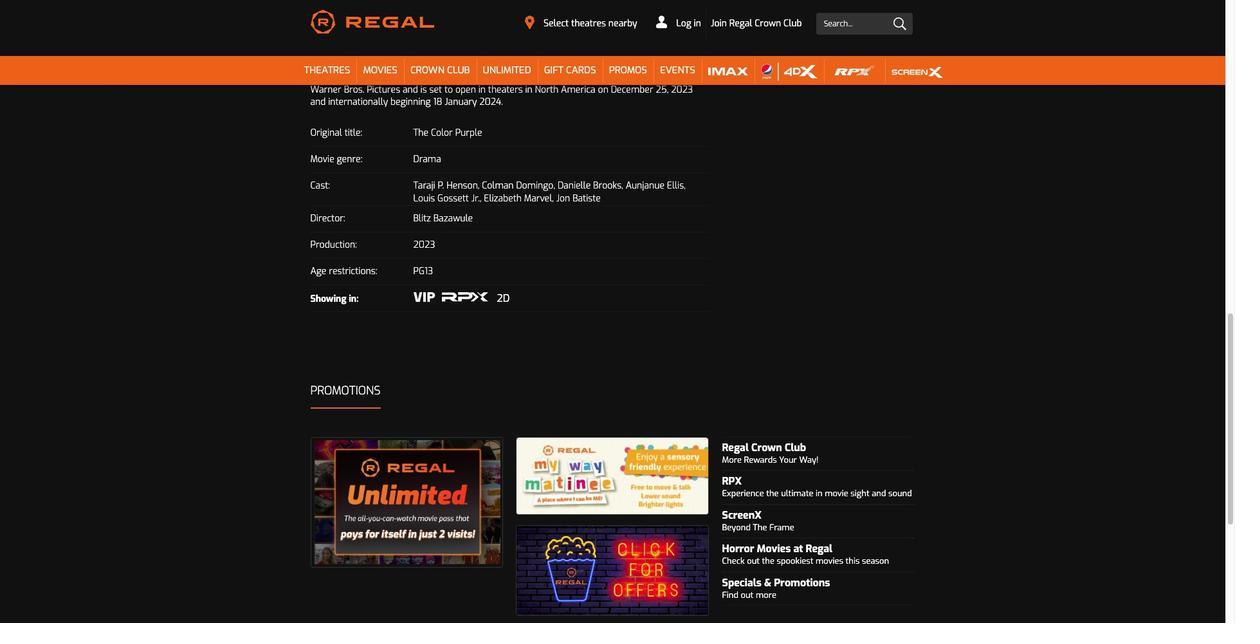 Task type: vqa. For each thing, say whether or not it's contained in the screenshot.
THE PROMOTIONS to the top
yes



Task type: locate. For each thing, give the bounding box(es) containing it.
theatres link
[[298, 56, 357, 85]]

club
[[784, 17, 802, 30], [447, 64, 470, 77], [785, 441, 807, 454]]

join
[[711, 17, 727, 30]]

out right find
[[741, 589, 754, 600]]

the inside rpx experience the ultimate in movie sight and sound
[[767, 488, 779, 499]]

0 horizontal spatial movies
[[363, 64, 398, 77]]

crown right join
[[755, 17, 782, 30]]

gift
[[544, 64, 564, 77]]

1 vertical spatial the
[[753, 522, 768, 533]]

1 vertical spatial out
[[741, 589, 754, 600]]

ultimate
[[781, 488, 814, 499]]

1 vertical spatial regal
[[722, 441, 749, 454]]

in inside rpx experience the ultimate in movie sight and sound
[[816, 488, 823, 499]]

sight
[[851, 488, 870, 499]]

the inside "horror movies at regal check out the spookiest movies this season"
[[762, 555, 775, 566]]

the left color
[[414, 127, 429, 139]]

1 horizontal spatial in
[[816, 488, 823, 499]]

1 vertical spatial movies
[[757, 542, 791, 555]]

0 horizontal spatial promotions
[[311, 383, 381, 398]]

0 vertical spatial promotions
[[311, 383, 381, 398]]

the up &
[[762, 555, 775, 566]]

regal food services image
[[517, 526, 709, 615]]

0 vertical spatial the
[[414, 127, 429, 139]]

out inside specials & promotions find out more
[[741, 589, 754, 600]]

0 horizontal spatial in
[[694, 17, 702, 30]]

movie
[[825, 488, 849, 499]]

promotions
[[311, 383, 381, 398], [774, 576, 831, 589]]

club up the pepsi 4dx logo
[[784, 17, 802, 30]]

club right rewards
[[785, 441, 807, 454]]

1 horizontal spatial the
[[753, 522, 768, 533]]

Search... text field
[[817, 13, 913, 35]]

in left the movie
[[816, 488, 823, 499]]

regal inside regal crown club more rewards your way!
[[722, 441, 749, 454]]

regal
[[730, 17, 753, 30], [722, 441, 749, 454], [806, 542, 833, 555]]

marvel,
[[524, 192, 554, 204]]

2 vertical spatial crown
[[752, 441, 783, 454]]

gift cards link
[[538, 56, 603, 85]]

jr.,
[[472, 192, 482, 204]]

regal right at
[[806, 542, 833, 555]]

original title:
[[311, 127, 362, 139]]

1 vertical spatial the
[[762, 555, 775, 566]]

0 vertical spatial crown
[[755, 17, 782, 30]]

movies down frame
[[757, 542, 791, 555]]

frame
[[770, 522, 795, 533]]

0 vertical spatial movies
[[363, 64, 398, 77]]

club inside 'link'
[[784, 17, 802, 30]]

specials
[[722, 576, 762, 589]]

2 vertical spatial regal
[[806, 542, 833, 555]]

imax image
[[709, 62, 749, 81]]

vip image
[[414, 292, 435, 302]]

crown inside regal crown club more rewards your way!
[[752, 441, 783, 454]]

out
[[747, 555, 760, 566], [741, 589, 754, 600]]

movies inside movies link
[[363, 64, 398, 77]]

the inside screenx beyond the frame
[[753, 522, 768, 533]]

out right check
[[747, 555, 760, 566]]

1 vertical spatial promotions
[[774, 576, 831, 589]]

taraji
[[414, 179, 436, 192]]

showing in:
[[311, 293, 359, 305]]

genre:
[[337, 153, 363, 165]]

movierpx image
[[442, 292, 488, 302]]

at
[[794, 542, 804, 555]]

unlimited link
[[477, 56, 538, 85]]

promotions link
[[311, 377, 381, 409]]

1 horizontal spatial promotions
[[774, 576, 831, 589]]

1 vertical spatial crown
[[411, 64, 445, 77]]

unlimited
[[483, 64, 531, 77]]

crown right movies link
[[411, 64, 445, 77]]

rpx - regal premium experience image
[[831, 62, 879, 81]]

ellis,
[[667, 179, 686, 192]]

regal up rpx
[[722, 441, 749, 454]]

movies down "regal" 'image'
[[363, 64, 398, 77]]

1 vertical spatial club
[[447, 64, 470, 77]]

1 vertical spatial in
[[816, 488, 823, 499]]

drama
[[414, 153, 441, 165]]

1 horizontal spatial movies
[[757, 542, 791, 555]]

season
[[862, 555, 890, 566]]

crown right more
[[752, 441, 783, 454]]

the
[[414, 127, 429, 139], [753, 522, 768, 533]]

blitz bazawule
[[414, 212, 473, 224]]

screenx
[[722, 508, 762, 522]]

the left frame
[[753, 522, 768, 533]]

in right log
[[694, 17, 702, 30]]

join regal crown club link
[[707, 8, 807, 39]]

director:
[[311, 212, 345, 224]]

screenx beyond the frame
[[722, 508, 795, 533]]

nearby
[[609, 17, 638, 30]]

0 vertical spatial club
[[784, 17, 802, 30]]

domingo,
[[516, 179, 556, 192]]

gift cards
[[544, 64, 596, 77]]

specials & promotions find out more
[[722, 576, 831, 600]]

promos
[[609, 64, 648, 77]]

0 vertical spatial regal
[[730, 17, 753, 30]]

the left ultimate
[[767, 488, 779, 499]]

batiste
[[573, 192, 601, 204]]

2 vertical spatial club
[[785, 441, 807, 454]]

way!
[[800, 454, 819, 465]]

the
[[767, 488, 779, 499], [762, 555, 775, 566]]

regal right join
[[730, 17, 753, 30]]

club left unlimited
[[447, 64, 470, 77]]

movies
[[363, 64, 398, 77], [757, 542, 791, 555]]

horror movies at regal check out the spookiest movies this season
[[722, 542, 890, 566]]

in
[[694, 17, 702, 30], [816, 488, 823, 499]]

log in link
[[652, 8, 707, 39]]

more
[[756, 589, 777, 600]]

crown
[[755, 17, 782, 30], [411, 64, 445, 77], [752, 441, 783, 454]]

title:
[[345, 127, 362, 139]]

user icon image
[[657, 16, 668, 28]]

join regal crown club
[[711, 17, 802, 30]]

regal crown club more rewards your way!
[[722, 441, 819, 465]]

map marker icon image
[[525, 15, 535, 30]]

more
[[722, 454, 742, 465]]

age restrictions:
[[311, 265, 377, 277]]

cards
[[566, 64, 596, 77]]

0 vertical spatial the
[[767, 488, 779, 499]]

0 vertical spatial out
[[747, 555, 760, 566]]

rewards
[[744, 454, 777, 465]]

rpx
[[722, 474, 742, 488]]

pepsi 4dx logo image
[[761, 62, 818, 81]]



Task type: describe. For each thing, give the bounding box(es) containing it.
beyond
[[722, 522, 751, 533]]

movies inside "horror movies at regal check out the spookiest movies this season"
[[757, 542, 791, 555]]

horror
[[722, 542, 755, 555]]

promos link
[[603, 56, 654, 85]]

events
[[660, 64, 696, 77]]

your
[[780, 454, 797, 465]]

aunjanue
[[626, 179, 665, 192]]

unlimited image
[[311, 437, 503, 567]]

the color purple
[[414, 127, 483, 139]]

movie
[[311, 153, 335, 165]]

rpx experience the ultimate in movie sight and sound
[[722, 474, 913, 499]]

age
[[311, 265, 327, 277]]

elizabeth
[[484, 192, 522, 204]]

club inside regal crown club more rewards your way!
[[785, 441, 807, 454]]

bazawule
[[434, 212, 473, 224]]

this
[[846, 555, 860, 566]]

color
[[431, 127, 453, 139]]

2d
[[497, 291, 510, 305]]

my way matinee image
[[517, 437, 709, 514]]

cast:
[[311, 179, 330, 192]]

regal image
[[311, 10, 434, 34]]

0 horizontal spatial the
[[414, 127, 429, 139]]

select
[[544, 17, 569, 30]]

find
[[722, 589, 739, 600]]

0 vertical spatial in
[[694, 17, 702, 30]]

out inside "horror movies at regal check out the spookiest movies this season"
[[747, 555, 760, 566]]

restrictions:
[[329, 265, 377, 277]]

in:
[[349, 293, 359, 305]]

movies link
[[357, 56, 404, 85]]

log in
[[674, 17, 702, 30]]

blitz
[[414, 212, 431, 224]]

p.
[[438, 179, 444, 192]]

crown club link
[[404, 56, 477, 85]]

brooks,
[[593, 179, 624, 192]]

pg13
[[414, 265, 433, 277]]

crown inside 'link'
[[755, 17, 782, 30]]

danielle
[[558, 179, 591, 192]]

colman
[[482, 179, 514, 192]]

regal inside the join regal crown club 'link'
[[730, 17, 753, 30]]

jon
[[557, 192, 570, 204]]

theatres
[[304, 64, 350, 77]]

showing
[[311, 293, 347, 305]]

&
[[765, 576, 772, 589]]

select theatres nearby
[[544, 17, 638, 30]]

select theatres nearby link
[[517, 12, 646, 34]]

spookiest
[[777, 555, 814, 566]]

production:
[[311, 239, 357, 251]]

and
[[872, 488, 887, 499]]

louis
[[414, 192, 435, 204]]

theatres
[[572, 17, 606, 30]]

check
[[722, 555, 745, 566]]

taraji p. henson, colman domingo, danielle brooks, aunjanue  ellis, louis  gossett jr., elizabeth  marvel, jon batiste
[[414, 179, 686, 204]]

regal inside "horror movies at regal check out the spookiest movies this season"
[[806, 542, 833, 555]]

crown club
[[411, 64, 470, 77]]

sound
[[889, 488, 913, 499]]

movie genre:
[[311, 153, 363, 165]]

experience
[[722, 488, 764, 499]]

purple
[[456, 127, 483, 139]]

gossett
[[438, 192, 469, 204]]

original
[[311, 127, 342, 139]]

2023
[[414, 239, 435, 251]]

henson,
[[447, 179, 480, 192]]

movies
[[816, 555, 844, 566]]

screenx image
[[892, 62, 944, 81]]

log
[[677, 17, 692, 30]]

promotions inside specials & promotions find out more
[[774, 576, 831, 589]]

events link
[[654, 56, 702, 85]]



